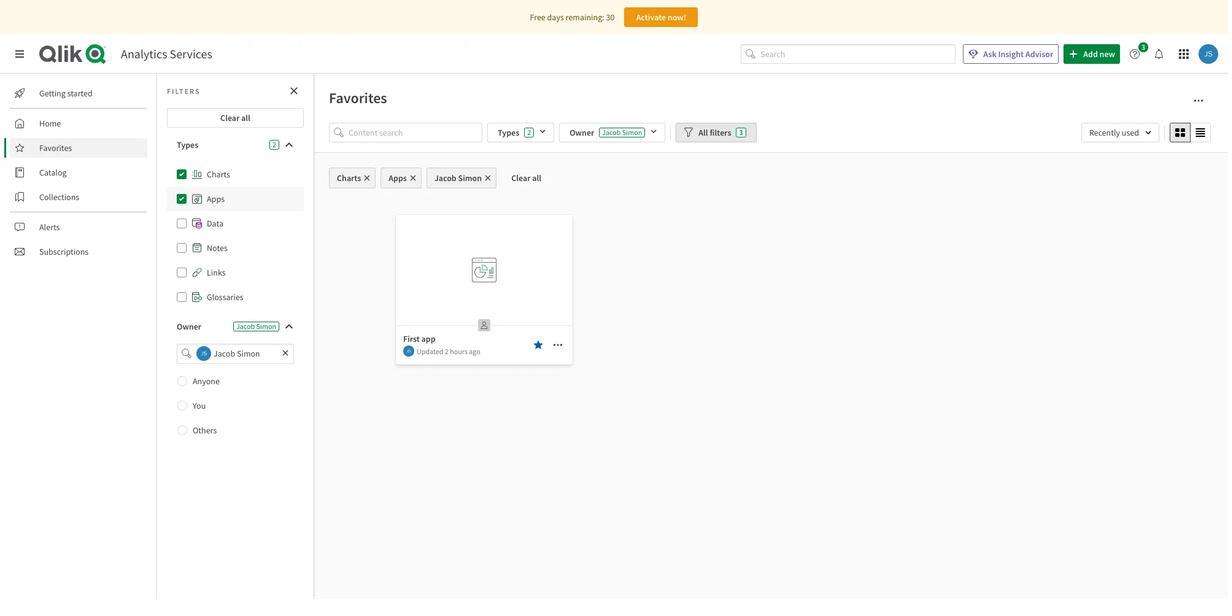 Task type: describe. For each thing, give the bounding box(es) containing it.
jacob inside filters region
[[602, 128, 621, 137]]

started
[[67, 88, 93, 99]]

simon inside button
[[458, 172, 482, 184]]

jacob simon inside button
[[434, 172, 482, 184]]

charts inside button
[[337, 172, 361, 184]]

free days remaining: 30
[[530, 12, 615, 23]]

Content search text field
[[349, 123, 482, 142]]

used
[[1122, 127, 1139, 138]]

apps button
[[381, 168, 422, 188]]

activate
[[636, 12, 666, 23]]

more actions image
[[1194, 96, 1204, 106]]

glossaries
[[207, 292, 243, 303]]

clear for left clear all button
[[220, 112, 240, 123]]

collections link
[[10, 187, 147, 207]]

0 vertical spatial all
[[241, 112, 250, 123]]

add new button
[[1064, 44, 1120, 64]]

clear for bottom clear all button
[[511, 172, 531, 184]]

updated 2 hours ago
[[417, 346, 480, 356]]

alerts link
[[10, 217, 147, 237]]

catalog link
[[10, 163, 147, 182]]

anyone
[[193, 375, 220, 386]]

you
[[193, 400, 206, 411]]

switch view group
[[1170, 123, 1211, 142]]

0 horizontal spatial jacob simon
[[236, 322, 276, 331]]

catalog
[[39, 167, 67, 178]]

ask insight advisor button
[[963, 44, 1059, 64]]

1 horizontal spatial jacob simon image
[[1199, 44, 1218, 64]]

recently
[[1089, 127, 1120, 138]]

hours
[[450, 346, 468, 356]]

links
[[207, 267, 226, 278]]

all filters
[[699, 127, 731, 138]]

insight
[[998, 48, 1024, 60]]

1 vertical spatial clear all button
[[502, 168, 551, 188]]

recently used
[[1089, 127, 1139, 138]]

app
[[421, 333, 436, 344]]

0 horizontal spatial clear all button
[[167, 108, 304, 128]]

free
[[530, 12, 546, 23]]

personal element
[[474, 315, 494, 335]]

jacob simon inside filters region
[[602, 128, 642, 137]]

jacob simon element
[[403, 346, 414, 357]]

0 horizontal spatial charts
[[207, 169, 230, 180]]

Search text field
[[761, 44, 956, 64]]

analytics
[[121, 46, 167, 61]]

3 inside dropdown button
[[1142, 42, 1145, 52]]

jacob inside button
[[434, 172, 456, 184]]

0 horizontal spatial jacob
[[236, 322, 255, 331]]

jacob simon button
[[426, 168, 497, 188]]

1 vertical spatial owner
[[177, 321, 201, 332]]

1 vertical spatial 2
[[273, 140, 276, 149]]

favorites link
[[10, 138, 147, 158]]

Recently used field
[[1081, 123, 1159, 142]]

owner inside filters region
[[570, 127, 594, 138]]

0 vertical spatial favorites
[[329, 88, 387, 107]]

add
[[1083, 48, 1098, 60]]

first
[[403, 333, 420, 344]]

favorites inside navigation pane element
[[39, 142, 72, 153]]

analytics services element
[[121, 46, 212, 61]]

now!
[[668, 12, 686, 23]]

subscriptions link
[[10, 242, 147, 261]]

notes
[[207, 242, 228, 253]]



Task type: vqa. For each thing, say whether or not it's contained in the screenshot.
new
yes



Task type: locate. For each thing, give the bounding box(es) containing it.
avatar image
[[196, 346, 211, 361]]

collections
[[39, 191, 79, 203]]

remove from favorites image
[[533, 340, 543, 350]]

filters region
[[329, 120, 1213, 145]]

jacob simon image down first
[[403, 346, 414, 357]]

1 horizontal spatial owner
[[570, 127, 594, 138]]

0 vertical spatial clear
[[220, 112, 240, 123]]

1 vertical spatial clear
[[511, 172, 531, 184]]

1 horizontal spatial clear all button
[[502, 168, 551, 188]]

0 horizontal spatial apps
[[207, 193, 225, 204]]

1 vertical spatial jacob
[[434, 172, 456, 184]]

all
[[699, 127, 708, 138]]

1 horizontal spatial 2
[[445, 346, 449, 356]]

None field
[[167, 344, 304, 364]]

0 horizontal spatial types
[[177, 139, 198, 150]]

3 button
[[1125, 42, 1152, 64]]

apps
[[389, 172, 407, 184], [207, 193, 225, 204]]

charts up data
[[207, 169, 230, 180]]

1 vertical spatial clear all
[[511, 172, 541, 184]]

0 vertical spatial jacob
[[602, 128, 621, 137]]

1 horizontal spatial jacob
[[434, 172, 456, 184]]

0 horizontal spatial favorites
[[39, 142, 72, 153]]

charts button
[[329, 168, 376, 188]]

0 vertical spatial simon
[[622, 128, 642, 137]]

owner option group
[[167, 369, 304, 442]]

jacob simon
[[602, 128, 642, 137], [434, 172, 482, 184], [236, 322, 276, 331]]

0 horizontal spatial simon
[[256, 322, 276, 331]]

getting
[[39, 88, 66, 99]]

2 vertical spatial jacob
[[236, 322, 255, 331]]

others
[[193, 424, 217, 436]]

0 vertical spatial jacob simon image
[[1199, 44, 1218, 64]]

1 vertical spatial 3
[[739, 128, 743, 137]]

analytics services
[[121, 46, 212, 61]]

None text field
[[211, 344, 279, 364]]

home
[[39, 118, 61, 129]]

updated
[[417, 346, 443, 356]]

2 vertical spatial simon
[[256, 322, 276, 331]]

0 vertical spatial owner
[[570, 127, 594, 138]]

0 vertical spatial apps
[[389, 172, 407, 184]]

types
[[498, 127, 519, 138], [177, 139, 198, 150]]

clear
[[220, 112, 240, 123], [511, 172, 531, 184]]

activate now! link
[[624, 7, 698, 27]]

simon
[[622, 128, 642, 137], [458, 172, 482, 184], [256, 322, 276, 331]]

searchbar element
[[741, 44, 956, 64]]

1 vertical spatial favorites
[[39, 142, 72, 153]]

advisor
[[1026, 48, 1053, 60]]

clear all for left clear all button
[[220, 112, 250, 123]]

owner
[[570, 127, 594, 138], [177, 321, 201, 332]]

2 vertical spatial jacob simon
[[236, 322, 276, 331]]

2 inside filters region
[[527, 128, 531, 137]]

charts
[[207, 169, 230, 180], [337, 172, 361, 184]]

navigation pane element
[[0, 79, 157, 266]]

1 vertical spatial apps
[[207, 193, 225, 204]]

0 vertical spatial clear all button
[[167, 108, 304, 128]]

apps up data
[[207, 193, 225, 204]]

remaining:
[[566, 12, 604, 23]]

3
[[1142, 42, 1145, 52], [739, 128, 743, 137]]

days
[[547, 12, 564, 23]]

jacob
[[602, 128, 621, 137], [434, 172, 456, 184], [236, 322, 255, 331]]

jacob simon image
[[1199, 44, 1218, 64], [403, 346, 414, 357]]

ask
[[983, 48, 997, 60]]

subscriptions
[[39, 246, 89, 257]]

0 vertical spatial jacob simon
[[602, 128, 642, 137]]

1 vertical spatial jacob simon
[[434, 172, 482, 184]]

clear all button
[[167, 108, 304, 128], [502, 168, 551, 188]]

1 vertical spatial types
[[177, 139, 198, 150]]

filters
[[710, 127, 731, 138]]

0 horizontal spatial all
[[241, 112, 250, 123]]

1 horizontal spatial types
[[498, 127, 519, 138]]

1 horizontal spatial apps
[[389, 172, 407, 184]]

0 horizontal spatial owner
[[177, 321, 201, 332]]

add new
[[1083, 48, 1115, 60]]

1 vertical spatial all
[[532, 172, 541, 184]]

close sidebar menu image
[[15, 49, 25, 59]]

2
[[527, 128, 531, 137], [273, 140, 276, 149], [445, 346, 449, 356]]

1 horizontal spatial simon
[[458, 172, 482, 184]]

2 horizontal spatial jacob simon
[[602, 128, 642, 137]]

apps right the charts button
[[389, 172, 407, 184]]

all
[[241, 112, 250, 123], [532, 172, 541, 184]]

getting started link
[[10, 83, 147, 103]]

1 horizontal spatial jacob simon
[[434, 172, 482, 184]]

3 inside filters region
[[739, 128, 743, 137]]

1 horizontal spatial clear
[[511, 172, 531, 184]]

home link
[[10, 114, 147, 133]]

0 vertical spatial clear all
[[220, 112, 250, 123]]

filters
[[167, 86, 200, 95]]

0 vertical spatial 3
[[1142, 42, 1145, 52]]

2 horizontal spatial simon
[[622, 128, 642, 137]]

2 horizontal spatial 2
[[527, 128, 531, 137]]

0 horizontal spatial 3
[[739, 128, 743, 137]]

first app
[[403, 333, 436, 344]]

2 vertical spatial 2
[[445, 346, 449, 356]]

favorites
[[329, 88, 387, 107], [39, 142, 72, 153]]

1 horizontal spatial clear all
[[511, 172, 541, 184]]

alerts
[[39, 222, 60, 233]]

clear all for bottom clear all button
[[511, 172, 541, 184]]

0 horizontal spatial 2
[[273, 140, 276, 149]]

1 vertical spatial simon
[[458, 172, 482, 184]]

1 horizontal spatial favorites
[[329, 88, 387, 107]]

ask insight advisor
[[983, 48, 1053, 60]]

1 horizontal spatial all
[[532, 172, 541, 184]]

data
[[207, 218, 223, 229]]

0 vertical spatial 2
[[527, 128, 531, 137]]

charts left apps button
[[337, 172, 361, 184]]

new
[[1100, 48, 1115, 60]]

simon inside filters region
[[622, 128, 642, 137]]

getting started
[[39, 88, 93, 99]]

services
[[170, 46, 212, 61]]

more actions image
[[553, 340, 563, 350]]

2 horizontal spatial jacob
[[602, 128, 621, 137]]

1 horizontal spatial charts
[[337, 172, 361, 184]]

activate now!
[[636, 12, 686, 23]]

1 vertical spatial jacob simon image
[[403, 346, 414, 357]]

jacob simon image up more actions image
[[1199, 44, 1218, 64]]

ago
[[469, 346, 480, 356]]

30
[[606, 12, 615, 23]]

0 horizontal spatial clear
[[220, 112, 240, 123]]

3 right the filters
[[739, 128, 743, 137]]

1 horizontal spatial 3
[[1142, 42, 1145, 52]]

0 vertical spatial types
[[498, 127, 519, 138]]

0 horizontal spatial clear all
[[220, 112, 250, 123]]

apps inside button
[[389, 172, 407, 184]]

types inside filters region
[[498, 127, 519, 138]]

0 horizontal spatial jacob simon image
[[403, 346, 414, 357]]

3 right new
[[1142, 42, 1145, 52]]

clear all
[[220, 112, 250, 123], [511, 172, 541, 184]]



